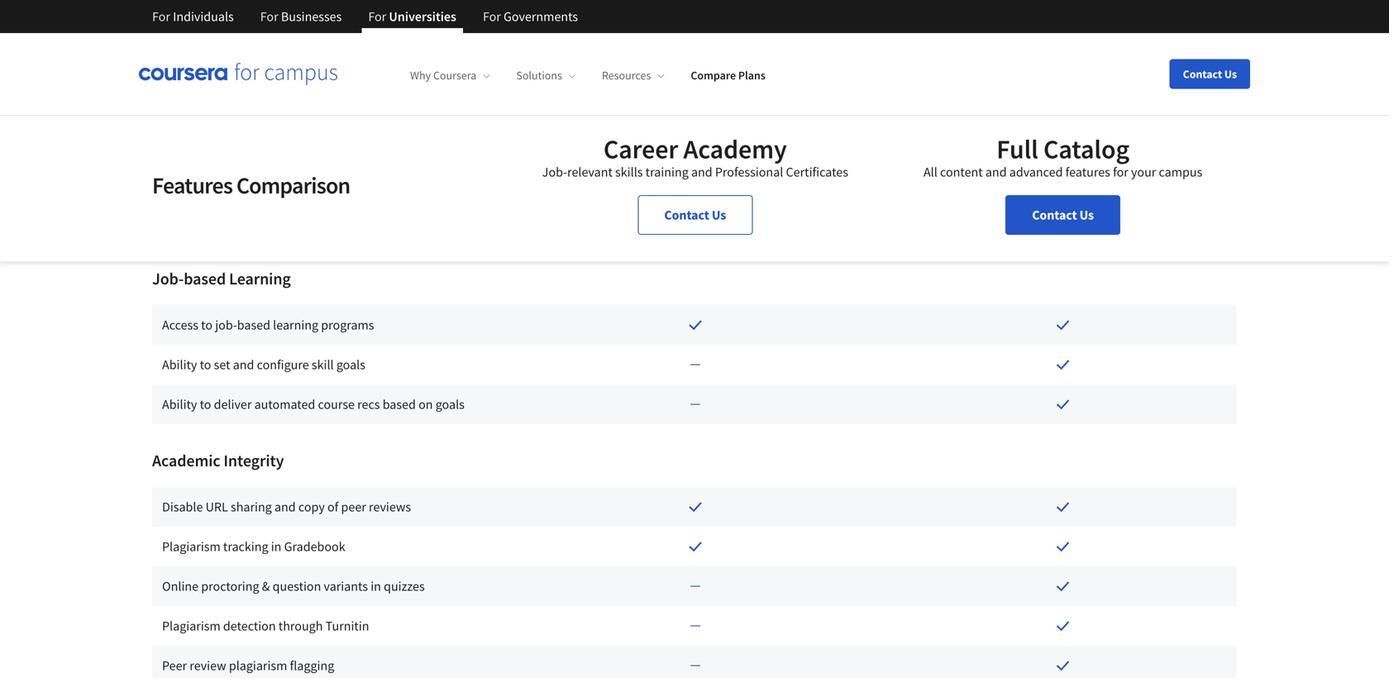 Task type: describe. For each thing, give the bounding box(es) containing it.
peer
[[341, 499, 366, 515]]

compare plans link
[[691, 68, 766, 83]]

features
[[1066, 164, 1110, 180]]

training
[[646, 164, 689, 180]]

compare
[[691, 68, 736, 83]]

access for content
[[162, 55, 198, 72]]

ability for ability to set and configure skill goals
[[162, 356, 197, 373]]

us inside button
[[1225, 67, 1237, 81]]

ability to set and configure skill goals
[[162, 356, 365, 373]]

businesses
[[281, 8, 342, 25]]

to for guided
[[201, 55, 213, 72]]

online proctoring & question variants in quizzes
[[162, 578, 425, 595]]

on
[[419, 396, 433, 413]]

relevant
[[567, 164, 613, 180]]

access to job-based learning programs
[[162, 317, 374, 333]]

comparison
[[236, 171, 350, 200]]

turnitin
[[326, 618, 369, 634]]

review
[[190, 657, 226, 674]]

contact us button
[[1170, 59, 1250, 89]]

content
[[940, 164, 983, 180]]

&
[[262, 578, 270, 595]]

to for job-
[[201, 317, 213, 333]]

2 horizontal spatial based
[[383, 396, 416, 413]]

for for individuals
[[152, 8, 170, 25]]

1 horizontal spatial contact us
[[1032, 207, 1094, 223]]

1 horizontal spatial us
[[1080, 207, 1094, 223]]

access to guided projects, assessments, and quizzes
[[162, 55, 449, 72]]

automated
[[254, 396, 315, 413]]

0 horizontal spatial goals
[[336, 356, 365, 373]]

universities
[[311, 174, 374, 191]]

features comparison
[[152, 171, 350, 200]]

peer review plagiarism flagging
[[162, 657, 334, 674]]

1 horizontal spatial based
[[237, 317, 270, 333]]

your
[[1131, 164, 1156, 180]]

access to courses from top universities
[[162, 174, 374, 191]]

job-
[[215, 317, 237, 333]]

for for universities
[[368, 8, 386, 25]]

integrity
[[224, 450, 284, 471]]

variants
[[324, 578, 368, 595]]

plagiarism for plagiarism detection through turnitin
[[162, 618, 221, 634]]

ability for ability to deliver automated course recs based on goals
[[162, 396, 197, 413]]

for universities
[[368, 8, 456, 25]]

content
[[152, 7, 209, 28]]

for governments
[[483, 8, 578, 25]]

resources link
[[602, 68, 664, 83]]

configure
[[257, 356, 309, 373]]

url
[[206, 499, 228, 515]]

1 contact us link from the left
[[638, 195, 753, 235]]

learning
[[273, 317, 318, 333]]

1 vertical spatial job-
[[152, 268, 184, 289]]

disable url sharing and copy of peer reviews
[[162, 499, 411, 515]]

course
[[318, 396, 355, 413]]

quizzes for access to guided projects, assessments, and quizzes
[[408, 55, 449, 72]]

plagiarism detection through turnitin
[[162, 618, 369, 634]]

universities
[[389, 8, 456, 25]]

why coursera
[[410, 68, 477, 83]]

governments
[[504, 8, 578, 25]]

plagiarism
[[229, 657, 287, 674]]

content and credentials
[[152, 7, 323, 28]]

and right content
[[212, 7, 239, 28]]

tracking
[[223, 538, 268, 555]]

banner navigation
[[139, 0, 591, 33]]

deliver
[[214, 396, 252, 413]]

coursera for campus image
[[139, 63, 337, 85]]

and right set
[[233, 356, 254, 373]]

1 horizontal spatial in
[[371, 578, 381, 595]]

sharing
[[231, 499, 272, 515]]

skills
[[615, 164, 643, 180]]

flagging
[[290, 657, 334, 674]]

job- inside career academy job-relevant skills training and professional certificates
[[542, 164, 567, 180]]

campus
[[1159, 164, 1203, 180]]

academy
[[684, 132, 787, 165]]

reviews
[[369, 499, 411, 515]]

solutions link
[[516, 68, 575, 83]]

career academy job-relevant skills training and professional certificates
[[542, 132, 848, 180]]

plagiarism for plagiarism tracking in gradebook
[[162, 538, 221, 555]]

and left copy
[[275, 499, 296, 515]]

quizzes for online proctoring & question variants in quizzes
[[384, 578, 425, 595]]

set
[[214, 356, 230, 373]]

academic integrity
[[152, 450, 284, 471]]



Task type: vqa. For each thing, say whether or not it's contained in the screenshot.
For for Individuals
yes



Task type: locate. For each thing, give the bounding box(es) containing it.
plans
[[738, 68, 766, 83]]

compare plans
[[691, 68, 766, 83]]

assessments,
[[308, 55, 382, 72]]

in right variants
[[371, 578, 381, 595]]

1 vertical spatial based
[[237, 317, 270, 333]]

why
[[410, 68, 431, 83]]

2 horizontal spatial contact us
[[1183, 67, 1237, 81]]

and right 'content' at the right of the page
[[986, 164, 1007, 180]]

job-
[[542, 164, 567, 180], [152, 268, 184, 289]]

contact us link down training
[[638, 195, 753, 235]]

resources
[[602, 68, 651, 83]]

1 horizontal spatial contact us link
[[1006, 195, 1121, 235]]

0 vertical spatial plagiarism
[[162, 538, 221, 555]]

detection
[[223, 618, 276, 634]]

2 horizontal spatial contact
[[1183, 67, 1222, 81]]

3 for from the left
[[368, 8, 386, 25]]

contact us inside contact us button
[[1183, 67, 1237, 81]]

to left set
[[200, 356, 211, 373]]

contact us link down features
[[1006, 195, 1121, 235]]

credentials
[[242, 7, 323, 28]]

for
[[1113, 164, 1129, 180]]

to left job-
[[201, 317, 213, 333]]

2 plagiarism from the top
[[162, 618, 221, 634]]

0 horizontal spatial in
[[271, 538, 282, 555]]

0 vertical spatial ability
[[162, 356, 197, 373]]

ability left set
[[162, 356, 197, 373]]

ability
[[162, 356, 197, 373], [162, 396, 197, 413]]

certificates
[[786, 164, 848, 180]]

goals right skill
[[336, 356, 365, 373]]

quizzes down universities at the left top of the page
[[408, 55, 449, 72]]

for left governments
[[483, 8, 501, 25]]

1 horizontal spatial goals
[[436, 396, 465, 413]]

0 vertical spatial in
[[271, 538, 282, 555]]

based up ability to set and configure skill goals
[[237, 317, 270, 333]]

access
[[162, 55, 198, 72], [162, 174, 198, 191], [162, 317, 198, 333]]

0 vertical spatial based
[[184, 268, 226, 289]]

1 horizontal spatial job-
[[542, 164, 567, 180]]

plagiarism tracking in gradebook
[[162, 538, 345, 555]]

access left job-
[[162, 317, 198, 333]]

and inside the full catalog all content and advanced features for your campus
[[986, 164, 1007, 180]]

full catalog all content and advanced features for your campus
[[924, 132, 1203, 180]]

contact inside button
[[1183, 67, 1222, 81]]

access left courses
[[162, 174, 198, 191]]

access down content
[[162, 55, 198, 72]]

0 vertical spatial job-
[[542, 164, 567, 180]]

why coursera link
[[410, 68, 490, 83]]

projects,
[[258, 55, 306, 72]]

0 horizontal spatial job-
[[152, 268, 184, 289]]

professional
[[715, 164, 783, 180]]

for
[[152, 8, 170, 25], [260, 8, 278, 25], [368, 8, 386, 25], [483, 8, 501, 25]]

1 plagiarism from the top
[[162, 538, 221, 555]]

1 access from the top
[[162, 55, 198, 72]]

0 horizontal spatial contact us
[[664, 207, 726, 223]]

based
[[184, 268, 226, 289], [237, 317, 270, 333], [383, 396, 416, 413]]

us
[[1225, 67, 1237, 81], [712, 207, 726, 223], [1080, 207, 1094, 223]]

2 horizontal spatial us
[[1225, 67, 1237, 81]]

plagiarism
[[162, 538, 221, 555], [162, 618, 221, 634]]

from
[[260, 174, 287, 191]]

and left 'why'
[[384, 55, 406, 72]]

0 horizontal spatial us
[[712, 207, 726, 223]]

2 vertical spatial access
[[162, 317, 198, 333]]

contact us link
[[638, 195, 753, 235], [1006, 195, 1121, 235]]

in
[[271, 538, 282, 555], [371, 578, 381, 595]]

ability to deliver automated course recs based on goals
[[162, 396, 465, 413]]

plagiarism down disable
[[162, 538, 221, 555]]

to for set
[[200, 356, 211, 373]]

for left 'businesses'
[[260, 8, 278, 25]]

top
[[289, 174, 308, 191]]

coursera
[[433, 68, 477, 83]]

question
[[273, 578, 321, 595]]

2 access from the top
[[162, 174, 198, 191]]

catalog
[[1044, 132, 1130, 165]]

1 vertical spatial plagiarism
[[162, 618, 221, 634]]

1 vertical spatial access
[[162, 174, 198, 191]]

courses
[[215, 174, 258, 191]]

copy
[[298, 499, 325, 515]]

guided
[[215, 55, 255, 72]]

to left guided
[[201, 55, 213, 72]]

contact us
[[1183, 67, 1237, 81], [664, 207, 726, 223], [1032, 207, 1094, 223]]

1 vertical spatial goals
[[436, 396, 465, 413]]

1 ability from the top
[[162, 356, 197, 373]]

goals
[[336, 356, 365, 373], [436, 396, 465, 413]]

based left on
[[383, 396, 416, 413]]

for left universities at the left top of the page
[[368, 8, 386, 25]]

0 vertical spatial quizzes
[[408, 55, 449, 72]]

2 contact us link from the left
[[1006, 195, 1121, 235]]

1 vertical spatial ability
[[162, 396, 197, 413]]

advanced
[[1010, 164, 1063, 180]]

based up job-
[[184, 268, 226, 289]]

to left courses
[[201, 174, 213, 191]]

0 horizontal spatial contact us link
[[638, 195, 753, 235]]

goals right on
[[436, 396, 465, 413]]

of
[[327, 499, 339, 515]]

0 vertical spatial access
[[162, 55, 198, 72]]

and inside career academy job-relevant skills training and professional certificates
[[691, 164, 713, 180]]

to
[[201, 55, 213, 72], [201, 174, 213, 191], [201, 317, 213, 333], [200, 356, 211, 373], [200, 396, 211, 413]]

plagiarism down online
[[162, 618, 221, 634]]

gradebook
[[284, 538, 345, 555]]

1 horizontal spatial contact
[[1032, 207, 1077, 223]]

for for governments
[[483, 8, 501, 25]]

through
[[279, 618, 323, 634]]

academic
[[152, 450, 220, 471]]

0 horizontal spatial contact
[[664, 207, 709, 223]]

career
[[604, 132, 678, 165]]

disable
[[162, 499, 203, 515]]

for individuals
[[152, 8, 234, 25]]

in right tracking
[[271, 538, 282, 555]]

to for deliver
[[200, 396, 211, 413]]

2 ability from the top
[[162, 396, 197, 413]]

job-based learning
[[152, 268, 291, 289]]

recs
[[357, 396, 380, 413]]

online
[[162, 578, 199, 595]]

peer
[[162, 657, 187, 674]]

0 horizontal spatial based
[[184, 268, 226, 289]]

and right training
[[691, 164, 713, 180]]

to left 'deliver'
[[200, 396, 211, 413]]

full
[[997, 132, 1038, 165]]

for for businesses
[[260, 8, 278, 25]]

2 for from the left
[[260, 8, 278, 25]]

access for job-
[[162, 317, 198, 333]]

0 vertical spatial goals
[[336, 356, 365, 373]]

for left "individuals"
[[152, 8, 170, 25]]

1 vertical spatial in
[[371, 578, 381, 595]]

3 access from the top
[[162, 317, 198, 333]]

1 vertical spatial quizzes
[[384, 578, 425, 595]]

skill
[[312, 356, 334, 373]]

for businesses
[[260, 8, 342, 25]]

solutions
[[516, 68, 562, 83]]

ability left 'deliver'
[[162, 396, 197, 413]]

quizzes
[[408, 55, 449, 72], [384, 578, 425, 595]]

quizzes right variants
[[384, 578, 425, 595]]

features
[[152, 171, 232, 200]]

4 for from the left
[[483, 8, 501, 25]]

and
[[212, 7, 239, 28], [384, 55, 406, 72], [691, 164, 713, 180], [986, 164, 1007, 180], [233, 356, 254, 373], [275, 499, 296, 515]]

proctoring
[[201, 578, 259, 595]]

to for courses
[[201, 174, 213, 191]]

individuals
[[173, 8, 234, 25]]

contact
[[1183, 67, 1222, 81], [664, 207, 709, 223], [1032, 207, 1077, 223]]

2 vertical spatial based
[[383, 396, 416, 413]]

learning
[[229, 268, 291, 289]]

all
[[924, 164, 938, 180]]

1 for from the left
[[152, 8, 170, 25]]

programs
[[321, 317, 374, 333]]



